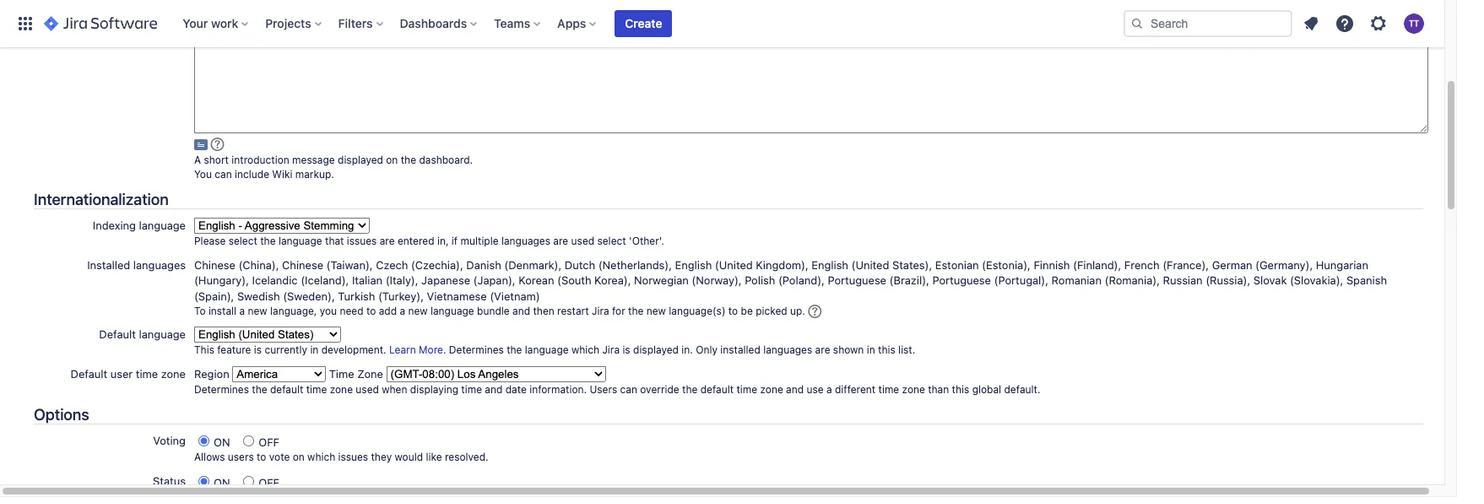 Task type: vqa. For each thing, say whether or not it's contained in the screenshot.
first Portuguese from left
yes



Task type: locate. For each thing, give the bounding box(es) containing it.
restart
[[557, 305, 589, 318]]

2 off from the top
[[259, 476, 280, 490]]

1 off from the top
[[259, 436, 280, 449]]

0 horizontal spatial which
[[308, 451, 335, 464]]

0 vertical spatial on
[[214, 436, 230, 449]]

please
[[194, 235, 226, 248]]

vietnamese
[[427, 289, 487, 303]]

1 horizontal spatial on
[[386, 154, 398, 166]]

banner
[[0, 0, 1445, 47]]

OFF radio
[[243, 476, 254, 487]]

default
[[99, 328, 136, 342], [71, 367, 107, 380]]

multiple
[[461, 235, 499, 248]]

off for off
[[259, 476, 280, 490]]

1 horizontal spatial which
[[572, 344, 600, 357]]

0 horizontal spatial displayed
[[338, 154, 383, 166]]

(united left states),
[[852, 258, 890, 272]]

can inside a short introduction message displayed on the dashboard. you can include wiki markup.
[[215, 168, 232, 181]]

installed
[[87, 258, 130, 272]]

2 horizontal spatial to
[[729, 305, 738, 318]]

(russia),
[[1206, 274, 1251, 287]]

1 portuguese from the left
[[828, 274, 887, 287]]

used up dutch
[[571, 235, 595, 248]]

1 select from the left
[[229, 235, 257, 248]]

1 horizontal spatial displayed
[[633, 344, 679, 357]]

(south
[[557, 274, 592, 287]]

on left dashboard.
[[386, 154, 398, 166]]

0 vertical spatial determines
[[449, 344, 504, 357]]

0 vertical spatial issues
[[347, 235, 377, 248]]

on inside off allows users to vote on which issues they would like resolved.
[[293, 451, 305, 464]]

0 horizontal spatial is
[[254, 344, 262, 357]]

default down currently at the bottom of page
[[270, 383, 304, 396]]

0 vertical spatial jira
[[592, 305, 609, 318]]

can right the users
[[620, 383, 638, 396]]

new
[[248, 305, 267, 318], [408, 305, 428, 318], [647, 305, 666, 318]]

time zone
[[329, 367, 383, 380]]

1 vertical spatial jira
[[603, 344, 620, 357]]

1 horizontal spatial (united
[[852, 258, 890, 272]]

0 horizontal spatial languages
[[133, 258, 186, 272]]

in right the shown
[[867, 344, 876, 357]]

would
[[395, 451, 423, 464]]

user
[[110, 367, 133, 380]]

which right vote
[[308, 451, 335, 464]]

2 horizontal spatial are
[[816, 344, 831, 357]]

default left the user
[[71, 367, 107, 380]]

is down for
[[623, 344, 631, 357]]

1 vertical spatial on
[[293, 451, 305, 464]]

chinese up (iceland),
[[282, 258, 323, 272]]

(iceland),
[[301, 274, 349, 287]]

1 horizontal spatial a
[[400, 305, 405, 318]]

ON radio
[[198, 436, 209, 447]]

default down only
[[701, 383, 734, 396]]

default for default language
[[99, 328, 136, 342]]

1 horizontal spatial new
[[408, 305, 428, 318]]

(france),
[[1163, 258, 1210, 272]]

please select the language that issues are entered in, if multiple languages are used select 'other'.
[[194, 235, 664, 248]]

time down installed on the bottom of the page
[[737, 383, 758, 396]]

(turkey),
[[378, 289, 424, 303]]

this feature is currently in development. learn more. determines the language which jira is displayed in. only installed languages are shown in this list.
[[194, 344, 916, 357]]

your work button
[[178, 10, 255, 37]]

estonian
[[936, 258, 979, 272]]

0 vertical spatial used
[[571, 235, 595, 248]]

english up (norway),
[[675, 258, 712, 272]]

1 vertical spatial off
[[259, 476, 280, 490]]

on inside a short introduction message displayed on the dashboard. you can include wiki markup.
[[386, 154, 398, 166]]

2 horizontal spatial a
[[827, 383, 832, 396]]

to left vote
[[257, 451, 266, 464]]

determines down region
[[194, 383, 249, 396]]

language down "vietnamese"
[[431, 305, 474, 318]]

portuguese left (brazil),
[[828, 274, 887, 287]]

Search field
[[1124, 10, 1293, 37]]

2 in from the left
[[867, 344, 876, 357]]

languages down up.
[[764, 344, 813, 357]]

on right vote
[[293, 451, 305, 464]]

are up dutch
[[553, 235, 569, 248]]

select up (netherlands),
[[598, 235, 626, 248]]

0 vertical spatial off
[[259, 436, 280, 449]]

is
[[254, 344, 262, 357], [623, 344, 631, 357]]

2 horizontal spatial languages
[[764, 344, 813, 357]]

can down short
[[215, 168, 232, 181]]

1 vertical spatial can
[[620, 383, 638, 396]]

1 horizontal spatial chinese
[[282, 258, 323, 272]]

japanese
[[422, 274, 470, 287]]

jira software image
[[44, 14, 157, 34], [44, 14, 157, 34]]

displayed left in.
[[633, 344, 679, 357]]

0 horizontal spatial on
[[293, 451, 305, 464]]

wiki
[[272, 168, 293, 181]]

2 on from the top
[[214, 476, 230, 490]]

None text field
[[194, 1, 1429, 133]]

zone left use
[[761, 383, 784, 396]]

0 vertical spatial can
[[215, 168, 232, 181]]

a right install
[[239, 305, 245, 318]]

chinese
[[194, 258, 236, 272], [282, 258, 323, 272]]

users
[[590, 383, 618, 396]]

icelandic
[[252, 274, 298, 287]]

off up vote
[[259, 436, 280, 449]]

issues up (taiwan),
[[347, 235, 377, 248]]

OFF radio
[[243, 436, 254, 447]]

which
[[572, 344, 600, 357], [308, 451, 335, 464]]

languages
[[502, 235, 551, 248], [133, 258, 186, 272], [764, 344, 813, 357]]

1 horizontal spatial are
[[553, 235, 569, 248]]

0 vertical spatial default
[[99, 328, 136, 342]]

information.
[[530, 383, 587, 396]]

0 horizontal spatial in
[[310, 344, 319, 357]]

1 vertical spatial which
[[308, 451, 335, 464]]

on right on radio
[[214, 436, 230, 449]]

filters
[[338, 16, 373, 30]]

0 vertical spatial this
[[878, 344, 896, 357]]

a
[[239, 305, 245, 318], [400, 305, 405, 318], [827, 383, 832, 396]]

the right override
[[682, 383, 698, 396]]

0 horizontal spatial portuguese
[[828, 274, 887, 287]]

on for a
[[386, 154, 398, 166]]

1 vertical spatial determines
[[194, 383, 249, 396]]

appswitcher icon image
[[15, 14, 35, 34]]

more.
[[419, 344, 446, 357]]

dashboards
[[400, 16, 467, 30]]

languages up (denmark),
[[502, 235, 551, 248]]

issues left they
[[338, 451, 368, 464]]

new down (turkey),
[[408, 305, 428, 318]]

jira
[[592, 305, 609, 318], [603, 344, 620, 357]]

1 english from the left
[[675, 258, 712, 272]]

this left list.
[[878, 344, 896, 357]]

(united up (norway),
[[715, 258, 753, 272]]

shown
[[833, 344, 864, 357]]

a right add
[[400, 305, 405, 318]]

0 horizontal spatial chinese
[[194, 258, 236, 272]]

and left date
[[485, 383, 503, 396]]

0 horizontal spatial english
[[675, 258, 712, 272]]

0 horizontal spatial can
[[215, 168, 232, 181]]

time
[[329, 367, 354, 380]]

which inside off allows users to vote on which issues they would like resolved.
[[308, 451, 335, 464]]

0 horizontal spatial select
[[229, 235, 257, 248]]

0 horizontal spatial (united
[[715, 258, 753, 272]]

(poland),
[[779, 274, 825, 287]]

1 vertical spatial default
[[71, 367, 107, 380]]

a right use
[[827, 383, 832, 396]]

on right on option
[[214, 476, 230, 490]]

portuguese
[[828, 274, 887, 287], [933, 274, 992, 287]]

are left the shown
[[816, 344, 831, 357]]

add
[[379, 305, 397, 318]]

kingdom),
[[756, 258, 809, 272]]

list.
[[899, 344, 916, 357]]

0 horizontal spatial a
[[239, 305, 245, 318]]

1 chinese from the left
[[194, 258, 236, 272]]

in right currently at the bottom of page
[[310, 344, 319, 357]]

new down norwegian
[[647, 305, 666, 318]]

1 vertical spatial issues
[[338, 451, 368, 464]]

0 horizontal spatial new
[[248, 305, 267, 318]]

1 horizontal spatial english
[[812, 258, 849, 272]]

korea),
[[595, 274, 631, 287]]

1 horizontal spatial select
[[598, 235, 626, 248]]

0 vertical spatial displayed
[[338, 154, 383, 166]]

apps
[[558, 16, 586, 30]]

chinese up (hungary),
[[194, 258, 236, 272]]

on
[[386, 154, 398, 166], [293, 451, 305, 464]]

1 horizontal spatial default
[[701, 383, 734, 396]]

1 horizontal spatial determines
[[449, 344, 504, 357]]

is right feature
[[254, 344, 262, 357]]

0 horizontal spatial default
[[270, 383, 304, 396]]

language up the default user time zone
[[139, 328, 186, 342]]

internationalization
[[34, 190, 169, 209]]

default for default user time zone
[[71, 367, 107, 380]]

1 horizontal spatial to
[[366, 305, 376, 318]]

2 (united from the left
[[852, 258, 890, 272]]

1 vertical spatial languages
[[133, 258, 186, 272]]

english up the (poland), at right bottom
[[812, 258, 849, 272]]

jira up determines the default time zone used when displaying time and date information. users can override the default time zone and use a different time zone than this global default.
[[603, 344, 620, 357]]

0 horizontal spatial used
[[356, 383, 379, 396]]

this
[[878, 344, 896, 357], [952, 383, 970, 396]]

0 horizontal spatial and
[[485, 383, 503, 396]]

1 horizontal spatial portuguese
[[933, 274, 992, 287]]

time right different
[[879, 383, 900, 396]]

0 vertical spatial on
[[386, 154, 398, 166]]

1 horizontal spatial and
[[513, 305, 530, 318]]

used down 'zone'
[[356, 383, 379, 396]]

languages down indexing language at top
[[133, 258, 186, 272]]

new down swedish
[[248, 305, 267, 318]]

displayed right message
[[338, 154, 383, 166]]

1 (united from the left
[[715, 258, 753, 272]]

determines the default time zone used when displaying time and date information. users can override the default time zone and use a different time zone than this global default.
[[194, 383, 1041, 396]]

and down (vietnam)
[[513, 305, 530, 318]]

1 on from the top
[[214, 436, 230, 449]]

date
[[506, 383, 527, 396]]

1 horizontal spatial this
[[952, 383, 970, 396]]

determines down bundle
[[449, 344, 504, 357]]

are up czech
[[380, 235, 395, 248]]

message
[[292, 154, 335, 166]]

1 horizontal spatial languages
[[502, 235, 551, 248]]

0 horizontal spatial this
[[878, 344, 896, 357]]

2 horizontal spatial and
[[786, 383, 804, 396]]

0 horizontal spatial to
[[257, 451, 266, 464]]

global
[[973, 383, 1002, 396]]

default up the user
[[99, 328, 136, 342]]

teams button
[[489, 10, 547, 37]]

jira left for
[[592, 305, 609, 318]]

your profile and settings image
[[1405, 14, 1425, 34]]

displaying
[[410, 383, 459, 396]]

the down currently at the bottom of page
[[252, 383, 267, 396]]

1 vertical spatial displayed
[[633, 344, 679, 357]]

finnish
[[1034, 258, 1070, 272]]

are
[[380, 235, 395, 248], [553, 235, 569, 248], [816, 344, 831, 357]]

danish
[[466, 258, 501, 272]]

2 default from the left
[[701, 383, 734, 396]]

the left dashboard.
[[401, 154, 416, 166]]

select
[[229, 235, 257, 248], [598, 235, 626, 248]]

to left the 'be'
[[729, 305, 738, 318]]

portuguese down estonian
[[933, 274, 992, 287]]

this right than in the right bottom of the page
[[952, 383, 970, 396]]

install
[[209, 305, 237, 318]]

off inside off allows users to vote on which issues they would like resolved.
[[259, 436, 280, 449]]

displayed
[[338, 154, 383, 166], [633, 344, 679, 357]]

this
[[194, 344, 214, 357]]

1 horizontal spatial in
[[867, 344, 876, 357]]

the inside a short introduction message displayed on the dashboard. you can include wiki markup.
[[401, 154, 416, 166]]

on
[[214, 436, 230, 449], [214, 476, 230, 490]]

language
[[139, 219, 186, 233], [279, 235, 322, 248], [431, 305, 474, 318], [139, 328, 186, 342], [525, 344, 569, 357]]

to left add
[[366, 305, 376, 318]]

and left use
[[786, 383, 804, 396]]

1 horizontal spatial is
[[623, 344, 631, 357]]

2 horizontal spatial new
[[647, 305, 666, 318]]

russian
[[1164, 274, 1203, 287]]

off right off option
[[259, 476, 280, 490]]

czech
[[376, 258, 408, 272]]

korean
[[519, 274, 554, 287]]

off
[[259, 436, 280, 449], [259, 476, 280, 490]]

select up (china),
[[229, 235, 257, 248]]

zone left than in the right bottom of the page
[[902, 383, 926, 396]]

1 horizontal spatial can
[[620, 383, 638, 396]]

1 vertical spatial on
[[214, 476, 230, 490]]

dutch
[[565, 258, 596, 272]]

which down restart on the left of the page
[[572, 344, 600, 357]]

up.
[[791, 305, 806, 318]]

resolved.
[[445, 451, 489, 464]]

indexing language
[[93, 219, 186, 233]]



Task type: describe. For each thing, give the bounding box(es) containing it.
installed languages
[[87, 258, 186, 272]]

2 vertical spatial languages
[[764, 344, 813, 357]]

like
[[426, 451, 442, 464]]

spanish
[[1347, 274, 1388, 287]]

projects button
[[260, 10, 328, 37]]

need
[[340, 305, 364, 318]]

they
[[371, 451, 392, 464]]

include
[[235, 168, 269, 181]]

be
[[741, 305, 753, 318]]

(sweden),
[[283, 289, 335, 303]]

a short introduction message displayed on the dashboard. you can include wiki markup.
[[194, 154, 473, 181]]

2 chinese from the left
[[282, 258, 323, 272]]

markup.
[[295, 168, 334, 181]]

apps button
[[553, 10, 603, 37]]

on for status
[[214, 476, 230, 490]]

primary element
[[10, 0, 1124, 47]]

german
[[1213, 258, 1253, 272]]

currently
[[265, 344, 307, 357]]

1 in from the left
[[310, 344, 319, 357]]

picked
[[756, 305, 788, 318]]

zone left region
[[161, 367, 186, 380]]

(portugal),
[[995, 274, 1049, 287]]

filters button
[[333, 10, 390, 37]]

on for voting
[[214, 436, 230, 449]]

hungarian
[[1317, 258, 1369, 272]]

the right for
[[628, 305, 644, 318]]

you
[[320, 305, 337, 318]]

(czechia),
[[411, 258, 463, 272]]

turkish
[[338, 289, 375, 303]]

create
[[625, 16, 663, 30]]

dashboard.
[[419, 154, 473, 166]]

help image
[[1335, 14, 1356, 34]]

on for off
[[293, 451, 305, 464]]

2 select from the left
[[598, 235, 626, 248]]

search image
[[1131, 17, 1144, 30]]

default user time zone
[[71, 367, 186, 380]]

bundle
[[477, 305, 510, 318]]

learn
[[389, 344, 416, 357]]

use
[[807, 383, 824, 396]]

time right the user
[[136, 367, 158, 380]]

1 vertical spatial this
[[952, 383, 970, 396]]

time right displaying
[[461, 383, 482, 396]]

(spain),
[[194, 289, 234, 303]]

installed
[[721, 344, 761, 357]]

polish
[[745, 274, 776, 287]]

0 horizontal spatial determines
[[194, 383, 249, 396]]

0 vertical spatial which
[[572, 344, 600, 357]]

displayed inside a short introduction message displayed on the dashboard. you can include wiki markup.
[[338, 154, 383, 166]]

chinese (china),                               chinese (taiwan),                               czech (czechia),                               danish (denmark),                               dutch (netherlands),                               english (united kingdom),                               english (united states),                               estonian (estonia),                               finnish (finland),                               french (france),                               german (germany),                               hungarian (hungary),                               icelandic (iceland),                               italian (italy),                               japanese (japan),                               korean (south korea),                               norwegian (norway),                               polish (poland),                               portuguese (brazil),                               portuguese (portugal),                               romanian (romania),                               russian (russia),                               slovak (slovakia),                               spanish (spain),                               swedish (sweden),                               turkish (turkey),                               vietnamese (vietnam)
[[194, 258, 1388, 303]]

zone
[[357, 367, 383, 380]]

that
[[325, 235, 344, 248]]

1 horizontal spatial used
[[571, 235, 595, 248]]

issues inside off allows users to vote on which issues they would like resolved.
[[338, 451, 368, 464]]

only
[[696, 344, 718, 357]]

ON radio
[[198, 476, 209, 487]]

settings image
[[1369, 14, 1389, 34]]

language down then
[[525, 344, 569, 357]]

feature
[[217, 344, 251, 357]]

banner containing your work
[[0, 0, 1445, 47]]

states),
[[893, 258, 933, 272]]

2 portuguese from the left
[[933, 274, 992, 287]]

language up installed languages
[[139, 219, 186, 233]]

(italy),
[[386, 274, 419, 287]]

the up date
[[507, 344, 522, 357]]

off allows users to vote on which issues they would like resolved.
[[194, 436, 489, 464]]

1 default from the left
[[270, 383, 304, 396]]

your work
[[183, 16, 238, 30]]

(romania),
[[1105, 274, 1160, 287]]

(finland),
[[1073, 258, 1122, 272]]

norwegian
[[634, 274, 689, 287]]

zone down time
[[330, 383, 353, 396]]

when
[[382, 383, 407, 396]]

language(s)
[[669, 305, 726, 318]]

for
[[612, 305, 626, 318]]

swedish
[[237, 289, 280, 303]]

a
[[194, 154, 201, 166]]

indexing
[[93, 219, 136, 233]]

override
[[640, 383, 680, 396]]

to inside off allows users to vote on which issues they would like resolved.
[[257, 451, 266, 464]]

0 horizontal spatial are
[[380, 235, 395, 248]]

status
[[153, 474, 186, 488]]

learn more. link
[[389, 344, 446, 357]]

then
[[533, 305, 555, 318]]

2 is from the left
[[623, 344, 631, 357]]

than
[[928, 383, 950, 396]]

1 is from the left
[[254, 344, 262, 357]]

1 vertical spatial used
[[356, 383, 379, 396]]

(slovakia),
[[1290, 274, 1344, 287]]

your
[[183, 16, 208, 30]]

time down currently at the bottom of page
[[306, 383, 327, 396]]

language,
[[270, 305, 317, 318]]

short
[[204, 154, 229, 166]]

the up (china),
[[260, 235, 276, 248]]

different
[[835, 383, 876, 396]]

(netherlands),
[[599, 258, 672, 272]]

2 new from the left
[[408, 305, 428, 318]]

in.
[[682, 344, 693, 357]]

voting
[[153, 434, 186, 448]]

(denmark),
[[504, 258, 562, 272]]

default.
[[1005, 383, 1041, 396]]

entered
[[398, 235, 435, 248]]

off for off allows users to vote on which issues they would like resolved.
[[259, 436, 280, 449]]

(china),
[[239, 258, 279, 272]]

(taiwan),
[[327, 258, 373, 272]]

1 new from the left
[[248, 305, 267, 318]]

if
[[452, 235, 458, 248]]

vote
[[269, 451, 290, 464]]

(hungary),
[[194, 274, 249, 287]]

slovak
[[1254, 274, 1287, 287]]

language left that at the top
[[279, 235, 322, 248]]

get local help about wiki markup help image
[[211, 138, 224, 151]]

0 vertical spatial languages
[[502, 235, 551, 248]]

users
[[228, 451, 254, 464]]

you
[[194, 168, 212, 181]]

2 english from the left
[[812, 258, 849, 272]]

(germany),
[[1256, 258, 1313, 272]]

dashboards button
[[395, 10, 484, 37]]

3 new from the left
[[647, 305, 666, 318]]



